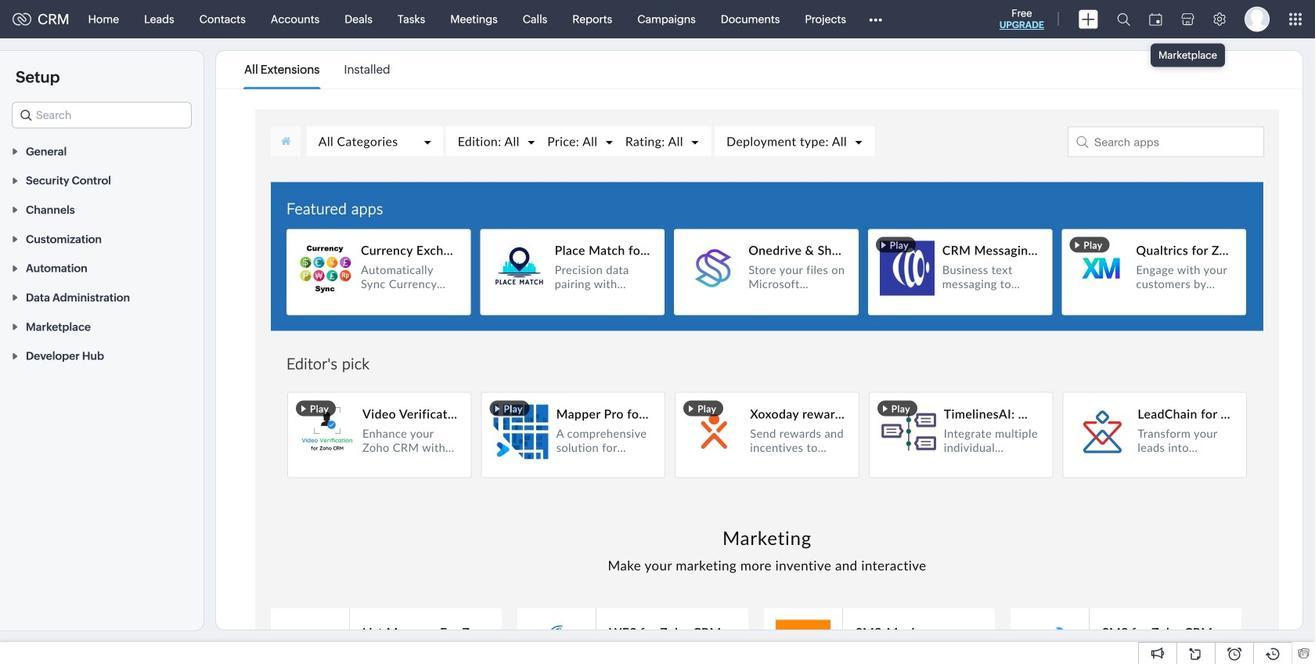 Task type: vqa. For each thing, say whether or not it's contained in the screenshot.
THE PREVIOUS RECORD image
no



Task type: describe. For each thing, give the bounding box(es) containing it.
create menu element
[[1070, 0, 1108, 38]]

Search text field
[[13, 103, 191, 128]]

search image
[[1117, 13, 1131, 26]]

search element
[[1108, 0, 1140, 38]]



Task type: locate. For each thing, give the bounding box(es) containing it.
None field
[[12, 102, 192, 128]]

logo image
[[13, 13, 31, 25]]

create menu image
[[1079, 10, 1099, 29]]

calendar image
[[1150, 13, 1163, 25]]

Other Modules field
[[859, 7, 893, 32]]

profile image
[[1245, 7, 1270, 32]]

profile element
[[1236, 0, 1280, 38]]



